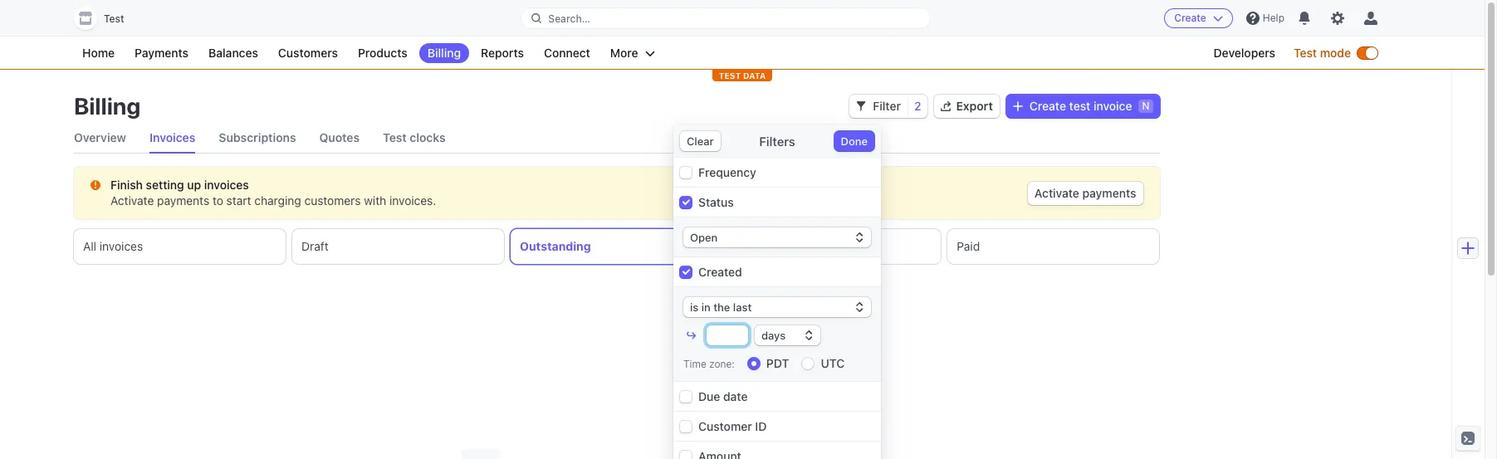 Task type: locate. For each thing, give the bounding box(es) containing it.
svg image
[[1013, 101, 1023, 111]]

customer
[[698, 419, 752, 434]]

svg image
[[857, 101, 866, 111], [91, 180, 100, 190]]

status
[[698, 195, 734, 209]]

all
[[83, 239, 96, 253]]

products
[[358, 46, 408, 60]]

payments up paid button
[[1083, 186, 1137, 200]]

activate inside finish setting up invoices activate payments to start charging customers with invoices.
[[110, 194, 154, 208]]

0 horizontal spatial test
[[104, 12, 124, 25]]

1 horizontal spatial create
[[1175, 12, 1207, 24]]

draft
[[302, 239, 329, 253]]

test
[[104, 12, 124, 25], [1294, 46, 1317, 60], [383, 130, 407, 145]]

finish
[[110, 178, 143, 192]]

with
[[364, 194, 386, 208]]

2 horizontal spatial test
[[1294, 46, 1317, 60]]

test inside button
[[104, 12, 124, 25]]

None number field
[[707, 326, 748, 346]]

1 tab list from the top
[[74, 123, 1160, 154]]

test left mode
[[1294, 46, 1317, 60]]

payments down 'up'
[[157, 194, 209, 208]]

outstanding button
[[511, 229, 723, 264]]

0 horizontal spatial payments
[[157, 194, 209, 208]]

test for test
[[104, 12, 124, 25]]

tab list containing all invoices
[[74, 229, 1160, 264]]

payments link
[[126, 43, 197, 63]]

subscriptions link
[[219, 123, 296, 153]]

1 horizontal spatial test
[[383, 130, 407, 145]]

customers
[[278, 46, 338, 60]]

activate
[[1035, 186, 1080, 200], [110, 194, 154, 208]]

test mode
[[1294, 46, 1351, 60]]

filter
[[873, 99, 901, 113]]

1 horizontal spatial svg image
[[857, 101, 866, 111]]

filters
[[759, 134, 795, 149]]

1 horizontal spatial invoices
[[204, 178, 249, 192]]

test up home in the left of the page
[[104, 12, 124, 25]]

billing
[[428, 46, 461, 60], [74, 92, 141, 120]]

0 vertical spatial create
[[1175, 12, 1207, 24]]

help
[[1263, 12, 1285, 24]]

0 vertical spatial tab list
[[74, 123, 1160, 154]]

more button
[[602, 43, 663, 63]]

0 vertical spatial test
[[104, 12, 124, 25]]

1 vertical spatial svg image
[[91, 180, 100, 190]]

tab list containing overview
[[74, 123, 1160, 154]]

create button
[[1165, 8, 1233, 28]]

test clocks link
[[383, 123, 446, 153]]

0 horizontal spatial invoices
[[100, 239, 143, 253]]

2 tab list from the top
[[74, 229, 1160, 264]]

test left clocks
[[383, 130, 407, 145]]

activate payments
[[1035, 186, 1137, 200]]

0 vertical spatial billing
[[428, 46, 461, 60]]

create
[[1175, 12, 1207, 24], [1030, 99, 1066, 113]]

create up developers link
[[1175, 12, 1207, 24]]

create test invoice
[[1030, 99, 1132, 113]]

1 horizontal spatial activate
[[1035, 186, 1080, 200]]

0 horizontal spatial svg image
[[91, 180, 100, 190]]

invoices
[[149, 130, 195, 145]]

test clocks
[[383, 130, 446, 145]]

test for test clocks
[[383, 130, 407, 145]]

svg image left finish
[[91, 180, 100, 190]]

activate down finish
[[110, 194, 154, 208]]

create inside button
[[1175, 12, 1207, 24]]

invoices.
[[390, 194, 436, 208]]

date
[[723, 390, 748, 404]]

tab list
[[74, 123, 1160, 154], [74, 229, 1160, 264]]

billing left reports
[[428, 46, 461, 60]]

invoices
[[204, 178, 249, 192], [100, 239, 143, 253]]

export
[[956, 99, 993, 113]]

all invoices button
[[74, 229, 286, 264]]

billing link
[[419, 43, 469, 63]]

setting
[[146, 178, 184, 192]]

zone:
[[709, 358, 735, 370]]

past due
[[739, 239, 785, 253]]

0 vertical spatial invoices
[[204, 178, 249, 192]]

activate up paid button
[[1035, 186, 1080, 200]]

test
[[719, 71, 741, 81]]

Search… text field
[[522, 8, 930, 29]]

utc
[[821, 356, 845, 370]]

invoices right all
[[100, 239, 143, 253]]

payments
[[1083, 186, 1137, 200], [157, 194, 209, 208]]

0 horizontal spatial create
[[1030, 99, 1066, 113]]

0 vertical spatial svg image
[[857, 101, 866, 111]]

0 horizontal spatial billing
[[74, 92, 141, 120]]

1 vertical spatial invoices
[[100, 239, 143, 253]]

start
[[226, 194, 251, 208]]

1 vertical spatial billing
[[74, 92, 141, 120]]

paid button
[[948, 229, 1160, 264]]

pdt
[[767, 356, 789, 370]]

billing up overview on the top left
[[74, 92, 141, 120]]

1 vertical spatial test
[[1294, 46, 1317, 60]]

home
[[82, 46, 115, 60]]

1 vertical spatial create
[[1030, 99, 1066, 113]]

invoices link
[[149, 123, 195, 153]]

frequency
[[698, 165, 757, 179]]

1 vertical spatial tab list
[[74, 229, 1160, 264]]

1 horizontal spatial payments
[[1083, 186, 1137, 200]]

0 horizontal spatial activate
[[110, 194, 154, 208]]

created
[[698, 265, 742, 279]]

time
[[684, 358, 707, 370]]

outstanding
[[520, 239, 591, 253]]

to
[[213, 194, 223, 208]]

1 horizontal spatial billing
[[428, 46, 461, 60]]

balances
[[209, 46, 258, 60]]

svg image left filter at the top
[[857, 101, 866, 111]]

invoices up to
[[204, 178, 249, 192]]

create right svg icon at the right top of page
[[1030, 99, 1066, 113]]

2 vertical spatial test
[[383, 130, 407, 145]]

charging
[[254, 194, 301, 208]]

id
[[755, 419, 767, 434]]

2
[[914, 99, 921, 113]]

customers
[[304, 194, 361, 208]]



Task type: describe. For each thing, give the bounding box(es) containing it.
clear button
[[680, 131, 721, 151]]

reports link
[[473, 43, 532, 63]]

payments inside finish setting up invoices activate payments to start charging customers with invoices.
[[157, 194, 209, 208]]

customer id
[[698, 419, 767, 434]]

done button
[[834, 131, 875, 151]]

paid
[[957, 239, 980, 253]]

due
[[698, 390, 720, 404]]

done
[[841, 135, 868, 148]]

test
[[1069, 99, 1091, 113]]

all invoices
[[83, 239, 143, 253]]

developers
[[1214, 46, 1276, 60]]

test button
[[74, 7, 141, 30]]

finish setting up invoices activate payments to start charging customers with invoices.
[[110, 178, 436, 208]]

clear
[[687, 135, 714, 148]]

draft button
[[292, 229, 504, 264]]

past due button
[[729, 229, 941, 264]]

up
[[187, 178, 201, 192]]

create for create test invoice
[[1030, 99, 1066, 113]]

test for test mode
[[1294, 46, 1317, 60]]

overview link
[[74, 123, 126, 153]]

mode
[[1320, 46, 1351, 60]]

due
[[765, 239, 785, 253]]

due date
[[698, 390, 748, 404]]

invoice
[[1094, 99, 1132, 113]]

activate payments link
[[1028, 182, 1143, 205]]

data
[[743, 71, 766, 81]]

products link
[[350, 43, 416, 63]]

invoices inside finish setting up invoices activate payments to start charging customers with invoices.
[[204, 178, 249, 192]]

invoices inside button
[[100, 239, 143, 253]]

time zone:
[[684, 358, 735, 370]]

connect
[[544, 46, 590, 60]]

payments
[[135, 46, 189, 60]]

more
[[610, 46, 638, 60]]

test data
[[719, 71, 766, 81]]

help button
[[1240, 5, 1291, 32]]

export button
[[935, 95, 1000, 118]]

clocks
[[410, 130, 446, 145]]

balances link
[[200, 43, 267, 63]]

home link
[[74, 43, 123, 63]]

developers link
[[1206, 43, 1284, 63]]

n
[[1142, 100, 1150, 112]]

connect link
[[536, 43, 599, 63]]

subscriptions
[[219, 130, 296, 145]]

past
[[739, 239, 762, 253]]

customers link
[[270, 43, 346, 63]]

reports
[[481, 46, 524, 60]]

create for create
[[1175, 12, 1207, 24]]

Search… search field
[[522, 8, 930, 29]]

quotes
[[319, 130, 360, 145]]

quotes link
[[319, 123, 360, 153]]

search…
[[548, 12, 590, 25]]

overview
[[74, 130, 126, 145]]



Task type: vqa. For each thing, say whether or not it's contained in the screenshot.
'Setting'
yes



